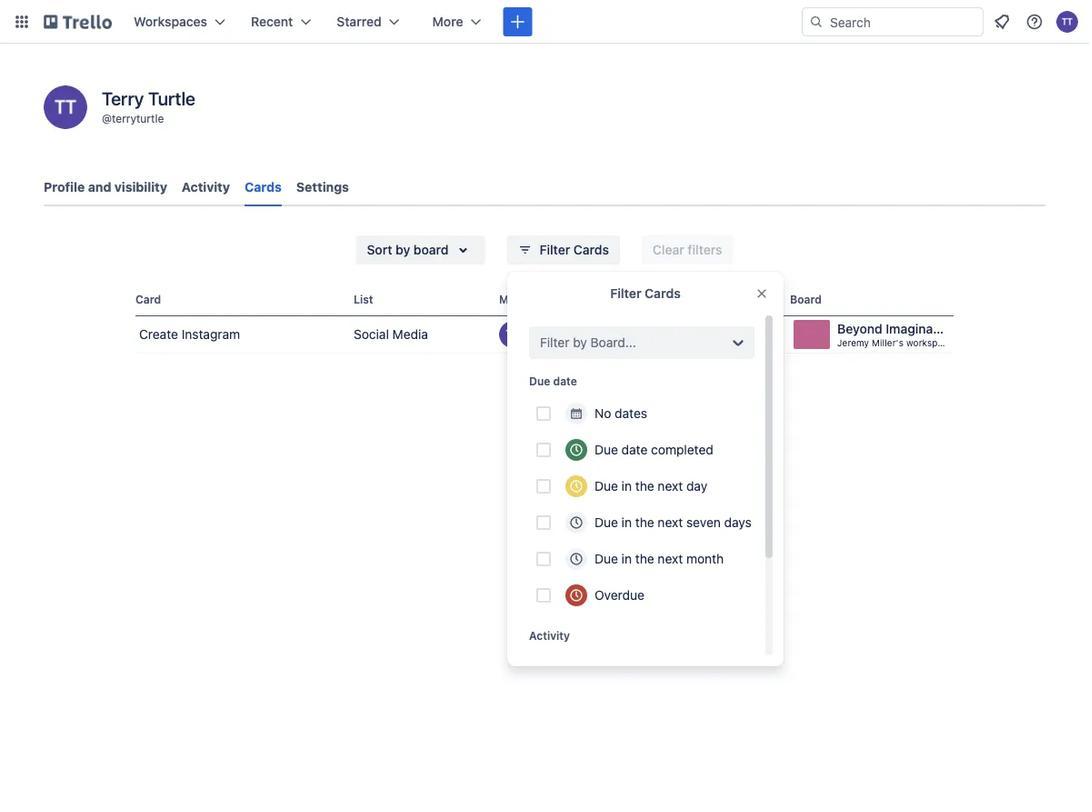 Task type: vqa. For each thing, say whether or not it's contained in the screenshot.
Create board or Workspace icon
yes



Task type: locate. For each thing, give the bounding box(es) containing it.
2 vertical spatial the
[[636, 552, 655, 567]]

1 vertical spatial the
[[636, 515, 655, 530]]

terry turtle (terryturtle) image right open information menu image
[[1057, 11, 1079, 33]]

cards inside 'button'
[[574, 242, 609, 257]]

cards
[[245, 180, 282, 195], [574, 242, 609, 257], [645, 286, 681, 301]]

visibility
[[114, 180, 167, 195]]

by right 'sort'
[[396, 242, 410, 257]]

next left month
[[658, 552, 683, 567]]

cards link
[[245, 171, 282, 206]]

1 vertical spatial terry turtle (terryturtle) image
[[44, 86, 87, 129]]

the down due date completed
[[636, 479, 655, 494]]

workspace
[[907, 337, 954, 348]]

clear filters button
[[642, 236, 734, 265]]

back to home image
[[44, 7, 112, 36]]

date
[[678, 293, 702, 306], [553, 375, 577, 387], [622, 443, 648, 458]]

due date down filter by board...
[[529, 375, 577, 387]]

1 vertical spatial filter cards
[[611, 286, 681, 301]]

1 horizontal spatial date
[[622, 443, 648, 458]]

1 horizontal spatial by
[[573, 335, 587, 350]]

imagination
[[886, 322, 957, 337]]

terry turtle (terryturtle) image left the @
[[44, 86, 87, 129]]

1 vertical spatial by
[[573, 335, 587, 350]]

search image
[[810, 15, 824, 29]]

due down due in the next day
[[595, 515, 618, 530]]

in down due date completed
[[622, 479, 632, 494]]

the up overdue
[[636, 552, 655, 567]]

1 vertical spatial filter
[[611, 286, 642, 301]]

in down due in the next day
[[622, 515, 632, 530]]

next for day
[[658, 479, 683, 494]]

cards right activity link
[[245, 180, 282, 195]]

due date completed
[[595, 443, 714, 458]]

2 next from the top
[[658, 515, 683, 530]]

1 vertical spatial activity
[[529, 629, 570, 642]]

in for due in the next day
[[622, 479, 632, 494]]

2 vertical spatial cards
[[645, 286, 681, 301]]

1 the from the top
[[636, 479, 655, 494]]

0 vertical spatial due date
[[654, 293, 702, 306]]

profile and visibility link
[[44, 171, 167, 204]]

profile and visibility
[[44, 180, 167, 195]]

date down "clear filters" "button"
[[678, 293, 702, 306]]

due down due date completed
[[595, 479, 618, 494]]

due date down "clear filters" "button"
[[654, 293, 702, 306]]

workspaces
[[134, 14, 207, 29]]

in
[[622, 479, 632, 494], [622, 515, 632, 530], [622, 552, 632, 567]]

terryturtle
[[112, 112, 164, 125]]

0 vertical spatial activity
[[182, 180, 230, 195]]

0 horizontal spatial cards
[[245, 180, 282, 195]]

profile
[[44, 180, 85, 195]]

0 horizontal spatial filter cards
[[540, 242, 609, 257]]

1 vertical spatial next
[[658, 515, 683, 530]]

0 vertical spatial filter cards
[[540, 242, 609, 257]]

month
[[687, 552, 724, 567]]

1 vertical spatial in
[[622, 515, 632, 530]]

terry turtle (terryturtle) image
[[1057, 11, 1079, 33], [44, 86, 87, 129], [499, 321, 527, 348]]

next for month
[[658, 552, 683, 567]]

next
[[658, 479, 683, 494], [658, 515, 683, 530], [658, 552, 683, 567]]

0 vertical spatial terry turtle (terryturtle) image
[[1057, 11, 1079, 33]]

in for due in the next seven days
[[622, 515, 632, 530]]

2 vertical spatial next
[[658, 552, 683, 567]]

terry turtle (terryturtle) image down members
[[499, 321, 527, 348]]

cards left clear
[[574, 242, 609, 257]]

1 horizontal spatial due date
[[654, 293, 702, 306]]

create instagram
[[139, 327, 240, 342]]

filter up board...
[[611, 286, 642, 301]]

settings link
[[296, 171, 349, 204]]

in for due in the next month
[[622, 552, 632, 567]]

close popover image
[[755, 287, 770, 301]]

by
[[396, 242, 410, 257], [573, 335, 587, 350]]

0 horizontal spatial due date
[[529, 375, 577, 387]]

1 next from the top
[[658, 479, 683, 494]]

2 in from the top
[[622, 515, 632, 530]]

filter up members
[[540, 242, 570, 257]]

2 the from the top
[[636, 515, 655, 530]]

board
[[790, 293, 822, 306]]

social media
[[354, 327, 428, 342]]

1 vertical spatial due date
[[529, 375, 577, 387]]

in up overdue
[[622, 552, 632, 567]]

1 in from the top
[[622, 479, 632, 494]]

turtle
[[148, 87, 196, 109]]

recent button
[[240, 7, 322, 36]]

filter by board...
[[540, 335, 637, 350]]

filter inside 'button'
[[540, 242, 570, 257]]

due down clear
[[654, 293, 675, 306]]

1 vertical spatial cards
[[574, 242, 609, 257]]

next left seven
[[658, 515, 683, 530]]

filter cards inside 'button'
[[540, 242, 609, 257]]

3 in from the top
[[622, 552, 632, 567]]

0 vertical spatial cards
[[245, 180, 282, 195]]

completed
[[651, 443, 714, 458]]

0 vertical spatial filter
[[540, 242, 570, 257]]

next left day
[[658, 479, 683, 494]]

due down no
[[595, 443, 618, 458]]

filter down members
[[540, 335, 570, 350]]

1 horizontal spatial cards
[[574, 242, 609, 257]]

1 horizontal spatial terry turtle (terryturtle) image
[[499, 321, 527, 348]]

0 vertical spatial in
[[622, 479, 632, 494]]

due
[[654, 293, 675, 306], [529, 375, 551, 387], [595, 443, 618, 458], [595, 479, 618, 494], [595, 515, 618, 530], [595, 552, 618, 567]]

due up overdue
[[595, 552, 618, 567]]

sort by board
[[367, 242, 449, 257]]

board...
[[591, 335, 637, 350]]

3 next from the top
[[658, 552, 683, 567]]

activity
[[182, 180, 230, 195], [529, 629, 570, 642]]

date down filter by board...
[[553, 375, 577, 387]]

0 horizontal spatial date
[[553, 375, 577, 387]]

cards down clear
[[645, 286, 681, 301]]

day
[[687, 479, 708, 494]]

clear filters
[[653, 242, 723, 257]]

dates
[[615, 406, 648, 421]]

the
[[636, 479, 655, 494], [636, 515, 655, 530], [636, 552, 655, 567]]

2 vertical spatial in
[[622, 552, 632, 567]]

by inside dropdown button
[[396, 242, 410, 257]]

filter cards up members
[[540, 242, 609, 257]]

social
[[354, 327, 389, 342]]

due date
[[654, 293, 702, 306], [529, 375, 577, 387]]

0 vertical spatial by
[[396, 242, 410, 257]]

the for day
[[636, 479, 655, 494]]

2 vertical spatial filter
[[540, 335, 570, 350]]

date down the dates
[[622, 443, 648, 458]]

due in the next month
[[595, 552, 724, 567]]

2 horizontal spatial date
[[678, 293, 702, 306]]

3 the from the top
[[636, 552, 655, 567]]

clear
[[653, 242, 685, 257]]

2 horizontal spatial cards
[[645, 286, 681, 301]]

card
[[136, 293, 161, 306]]

days
[[725, 515, 752, 530]]

filter
[[540, 242, 570, 257], [611, 286, 642, 301], [540, 335, 570, 350]]

1 horizontal spatial activity
[[529, 629, 570, 642]]

instagram
[[182, 327, 240, 342]]

and
[[88, 180, 111, 195]]

0 vertical spatial next
[[658, 479, 683, 494]]

primary element
[[0, 0, 1090, 44]]

2 vertical spatial date
[[622, 443, 648, 458]]

2 vertical spatial terry turtle (terryturtle) image
[[499, 321, 527, 348]]

beyond imagination jeremy miller's workspace
[[838, 322, 957, 348]]

0 vertical spatial date
[[678, 293, 702, 306]]

the down due in the next day
[[636, 515, 655, 530]]

0 vertical spatial the
[[636, 479, 655, 494]]

filter cards down clear
[[611, 286, 681, 301]]

0 horizontal spatial by
[[396, 242, 410, 257]]

1 vertical spatial date
[[553, 375, 577, 387]]

filter cards
[[540, 242, 609, 257], [611, 286, 681, 301]]

by left board...
[[573, 335, 587, 350]]



Task type: describe. For each thing, give the bounding box(es) containing it.
the for seven
[[636, 515, 655, 530]]

overdue
[[595, 588, 645, 603]]

by for filter
[[573, 335, 587, 350]]

2 horizontal spatial terry turtle (terryturtle) image
[[1057, 11, 1079, 33]]

@
[[102, 112, 112, 125]]

0 horizontal spatial terry turtle (terryturtle) image
[[44, 86, 87, 129]]

create board or workspace image
[[509, 13, 527, 31]]

Search field
[[824, 8, 983, 35]]

members
[[499, 293, 549, 306]]

media
[[393, 327, 428, 342]]

starred
[[337, 14, 382, 29]]

by for sort
[[396, 242, 410, 257]]

1 horizontal spatial filter cards
[[611, 286, 681, 301]]

recent
[[251, 14, 293, 29]]

more button
[[422, 7, 493, 36]]

settings
[[296, 180, 349, 195]]

terry
[[102, 87, 144, 109]]

filters
[[688, 242, 723, 257]]

create
[[139, 327, 178, 342]]

seven
[[687, 515, 721, 530]]

the for month
[[636, 552, 655, 567]]

starred button
[[326, 7, 411, 36]]

more
[[433, 14, 463, 29]]

due in the next day
[[595, 479, 708, 494]]

no dates
[[595, 406, 648, 421]]

jeremy
[[838, 337, 870, 348]]

miller's
[[872, 337, 904, 348]]

next for seven
[[658, 515, 683, 530]]

filter cards button
[[507, 236, 620, 265]]

due down filter by board...
[[529, 375, 551, 387]]

list
[[354, 293, 373, 306]]

0 notifications image
[[991, 11, 1013, 33]]

open information menu image
[[1026, 13, 1044, 31]]

beyond
[[838, 322, 883, 337]]

no
[[595, 406, 612, 421]]

workspaces button
[[123, 7, 237, 36]]

due in the next seven days
[[595, 515, 752, 530]]

sort by board button
[[356, 236, 485, 265]]

board
[[414, 242, 449, 257]]

sort
[[367, 242, 393, 257]]

0 horizontal spatial activity
[[182, 180, 230, 195]]

activity link
[[182, 171, 230, 204]]

terry turtle @ terryturtle
[[102, 87, 196, 125]]

create instagram link
[[136, 317, 347, 353]]



